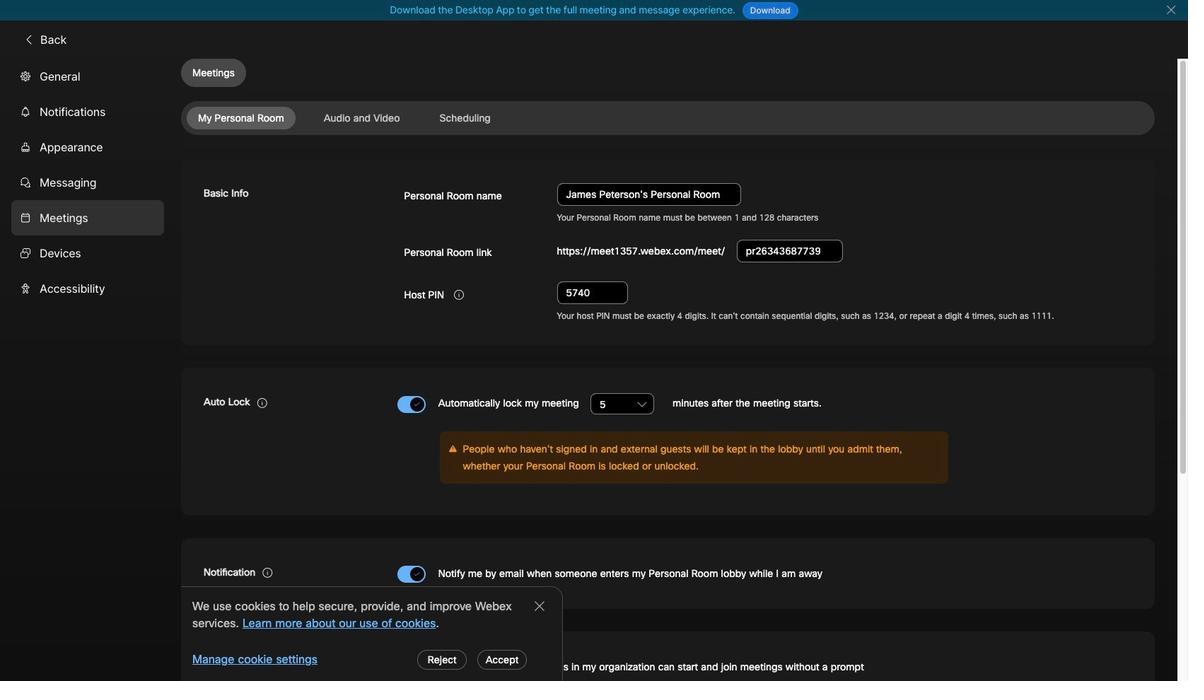 Task type: locate. For each thing, give the bounding box(es) containing it.
devices tab
[[11, 235, 164, 271]]

cancel_16 image
[[1166, 4, 1177, 16]]

general tab
[[11, 59, 164, 94]]

meetings tab
[[11, 200, 164, 235]]

accessibility tab
[[11, 271, 164, 306]]



Task type: vqa. For each thing, say whether or not it's contained in the screenshot.
Add People By Name Or Email text box
no



Task type: describe. For each thing, give the bounding box(es) containing it.
settings navigation
[[0, 59, 181, 681]]

appearance tab
[[11, 129, 164, 165]]

messaging tab
[[11, 165, 164, 200]]

notifications tab
[[11, 94, 164, 129]]



